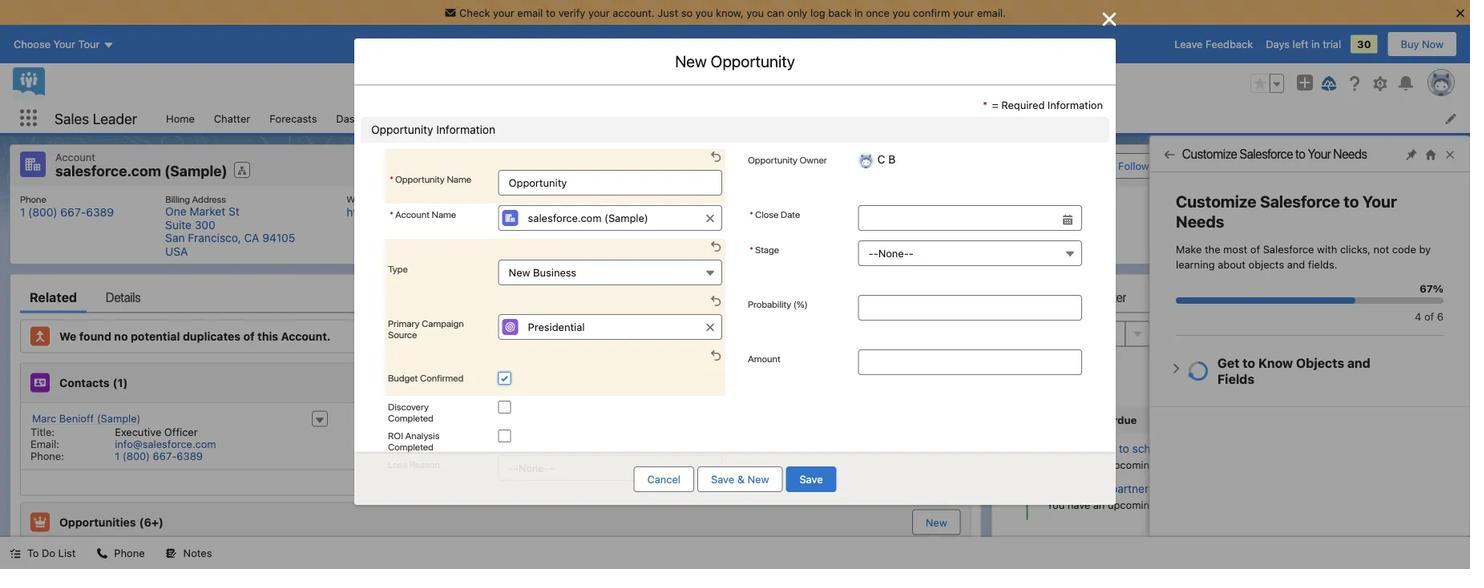 Task type: locate. For each thing, give the bounding box(es) containing it.
leave feedback link
[[1175, 38, 1253, 50]]

information right required
[[1048, 99, 1103, 111]]

1 vertical spatial marc
[[1090, 442, 1116, 455]]

2 task from the top
[[1159, 499, 1179, 511]]

only
[[787, 6, 808, 18]]

save & new
[[711, 473, 769, 486]]

text default image left to
[[10, 548, 21, 559]]

task
[[1159, 459, 1179, 471], [1159, 499, 1179, 511]]

salesforce.com
[[55, 162, 161, 180], [32, 552, 106, 564]]

0 vertical spatial chatter
[[214, 112, 250, 124]]

phone inside phone 1 (800) 667-6389
[[20, 193, 46, 204]]

1 horizontal spatial of
[[1251, 243, 1261, 255]]

1 vertical spatial view
[[477, 477, 500, 489]]

667- down salesforce.com (sample)
[[60, 206, 86, 219]]

benioff
[[59, 413, 94, 425]]

6389 inside marc benioff (sample) element
[[177, 450, 203, 462]]

chatter link right home on the left top of page
[[204, 103, 260, 133]]

1 vertical spatial chatter
[[1088, 289, 1127, 305]]

1 vertical spatial task
[[1159, 499, 1179, 511]]

1 horizontal spatial chatter link
[[1088, 281, 1127, 313]]

text default image left notes
[[166, 548, 177, 559]]

suite
[[165, 218, 192, 231]]

upcoming down partnership
[[1108, 499, 1156, 511]]

1 • from the left
[[1297, 355, 1301, 367]]

marc benioff (sample) link
[[32, 413, 141, 425]]

6389 down salesforce.com (sample)
[[86, 206, 114, 219]]

search... button
[[550, 71, 871, 96]]

0 vertical spatial you
[[1047, 459, 1065, 471]]

1 horizontal spatial •
[[1366, 355, 1370, 367]]

progress bar image
[[1176, 297, 1356, 304]]

so
[[681, 6, 693, 18]]

an down the discuss
[[1094, 499, 1105, 511]]

contacts link
[[790, 103, 853, 133]]

1 vertical spatial you
[[1047, 499, 1065, 511]]

1 horizontal spatial opportunities
[[598, 112, 665, 124]]

save right cancel button
[[711, 473, 735, 486]]

information down view all
[[426, 508, 485, 521]]

log
[[811, 6, 826, 18]]

salesforce inside customize salesforce to your needs
[[1260, 192, 1340, 211]]

cancel button
[[634, 467, 694, 492]]

0 vertical spatial chatter link
[[204, 103, 260, 133]]

customize salesforce to your needs
[[1183, 146, 1368, 162], [1176, 192, 1397, 231]]

0 vertical spatial you have an upcoming task with
[[1047, 459, 1205, 471]]

1 vertical spatial needs
[[1176, 212, 1225, 231]]

text default image
[[10, 548, 21, 559], [97, 548, 108, 559], [166, 548, 177, 559]]

group down days
[[1251, 74, 1285, 93]]

chatter inside list
[[214, 112, 250, 124]]

0 horizontal spatial save
[[711, 473, 735, 486]]

related link
[[30, 281, 77, 313]]

group up none-
[[748, 205, 1082, 231]]

1 vertical spatial opportunities
[[59, 516, 136, 529]]

0 vertical spatial 1
[[20, 206, 25, 219]]

& inside dropdown button
[[1083, 414, 1091, 426]]

view for view all
[[477, 477, 500, 489]]

• right time
[[1297, 355, 1301, 367]]

sales
[[55, 110, 89, 127]]

6389 inside phone 1 (800) 667-6389
[[86, 206, 114, 219]]

you right task image
[[1047, 499, 1065, 511]]

save & new button
[[698, 467, 783, 492]]

opportunities down search...
[[598, 112, 665, 124]]

2 upcoming from the top
[[1108, 499, 1156, 511]]

needs inside customize salesforce to your needs
[[1176, 212, 1225, 231]]

1 horizontal spatial 1
[[115, 450, 120, 462]]

with inside make the most of salesforce with clicks, not code by learning about objects and fields.
[[1317, 243, 1338, 255]]

check
[[460, 6, 490, 18]]

save right save & new button
[[800, 473, 823, 486]]

0 vertical spatial name
[[447, 173, 471, 184]]

tab list down 'type new business'
[[20, 281, 972, 313]]

days
[[1266, 38, 1290, 50]]

phone inside button
[[114, 547, 145, 559]]

30
[[1358, 38, 1372, 50]]

discuss partnership opportunities (sample)
[[1068, 482, 1292, 495]]

chatter right home link
[[214, 112, 250, 124]]

contacts inside list item
[[799, 112, 843, 124]]

opportunities up phone button
[[59, 516, 136, 529]]

text default image inside phone button
[[97, 548, 108, 559]]

notes
[[183, 547, 212, 559]]

=
[[992, 99, 999, 111]]

1 vertical spatial information
[[436, 123, 496, 136]]

2 completed from the top
[[388, 441, 434, 452]]

1 horizontal spatial &
[[1083, 414, 1091, 426]]

1 vertical spatial upcoming
[[1108, 499, 1156, 511]]

1 vertical spatial 6389
[[177, 450, 203, 462]]

contacts up "marc benioff (sample)"
[[59, 376, 110, 389]]

2 you have an upcoming task with from the top
[[1047, 499, 1205, 511]]

task for opportunities
[[1159, 499, 1179, 511]]

hierarchy
[[1262, 160, 1309, 172]]

6389 down 'officer'
[[177, 450, 203, 462]]

0 horizontal spatial in
[[855, 6, 863, 18]]

0 vertical spatial customize
[[1183, 146, 1238, 162]]

1 vertical spatial chatter link
[[1088, 281, 1127, 313]]

view left more in the bottom right of the page
[[1201, 527, 1224, 539]]

0 vertical spatial (800)
[[28, 206, 57, 219]]

3 you from the left
[[893, 6, 910, 18]]

text default image inside to do list button
[[10, 548, 21, 559]]

0 horizontal spatial •
[[1297, 355, 1301, 367]]

0 vertical spatial in
[[855, 6, 863, 18]]

view up additional information
[[477, 477, 500, 489]]

have down call
[[1068, 459, 1091, 471]]

marc right call
[[1090, 442, 1116, 455]]

1 you have an upcoming task with from the top
[[1047, 459, 1205, 471]]

marc up title: at the bottom left of page
[[32, 413, 56, 425]]

website
[[347, 193, 380, 204]]

your left 'email.'
[[953, 6, 975, 18]]

progress bar
[[1189, 362, 1208, 381]]

None text field
[[858, 205, 1082, 231]]

1 horizontal spatial text default image
[[97, 548, 108, 559]]

67%
[[1420, 282, 1444, 294]]

0 vertical spatial of
[[1251, 243, 1261, 255]]

name for * opportunity name
[[447, 173, 471, 184]]

your
[[1308, 146, 1331, 162], [1363, 192, 1397, 211]]

opportunities inside list item
[[598, 112, 665, 124]]

0 vertical spatial phone
[[20, 193, 46, 204]]

owner up the b
[[572, 193, 599, 204]]

filters: all time • all activities • all types
[[1222, 355, 1415, 367]]

you have an upcoming task with up partnership
[[1047, 459, 1205, 471]]

1 horizontal spatial in
[[1312, 38, 1320, 50]]

None text field
[[498, 170, 722, 196]]

1 horizontal spatial you
[[747, 6, 764, 18]]

0 vertical spatial &
[[1083, 414, 1091, 426]]

your
[[493, 6, 515, 18], [588, 6, 610, 18], [953, 6, 975, 18]]

0 vertical spatial view
[[1193, 160, 1216, 172]]

contacts for contacts (1)
[[59, 376, 110, 389]]

1 vertical spatial name
[[432, 208, 456, 220]]

save inside button
[[711, 473, 735, 486]]

name down * opportunity name on the left top of page
[[432, 208, 456, 220]]

* inside the * stage --none--
[[750, 244, 754, 255]]

leader
[[93, 110, 137, 127]]

2 you from the top
[[1047, 499, 1065, 511]]

your right verify
[[588, 6, 610, 18]]

executive officer email:
[[30, 426, 198, 450]]

view right follow
[[1193, 160, 1216, 172]]

(sample) up the executive officer email:
[[97, 413, 141, 425]]

have for call
[[1068, 459, 1091, 471]]

•
[[1297, 355, 1301, 367], [1366, 355, 1370, 367]]

save
[[711, 473, 735, 486], [800, 473, 823, 486]]

• right activities
[[1366, 355, 1370, 367]]

accounts link
[[503, 103, 568, 133]]

1 vertical spatial customize
[[1176, 192, 1257, 211]]

save inside button
[[800, 473, 823, 486]]

salesforce.com inside related 'tab panel'
[[32, 552, 106, 564]]

1 vertical spatial an
[[1094, 499, 1105, 511]]

filters:
[[1222, 355, 1255, 367]]

opportunities list item
[[589, 103, 695, 133]]

opportunity owner
[[748, 154, 827, 165]]

of up objects
[[1251, 243, 1261, 255]]

of inside related 'tab panel'
[[243, 330, 255, 343]]

2 vertical spatial salesforce
[[1263, 243, 1315, 255]]

customize up the
[[1176, 192, 1257, 211]]

1 horizontal spatial tab list
[[1002, 281, 1450, 313]]

you have an upcoming task with for partnership
[[1047, 499, 1205, 511]]

you right once
[[893, 6, 910, 18]]

information
[[1048, 99, 1103, 111], [436, 123, 496, 136], [426, 508, 485, 521]]

& left overdue at the right of page
[[1083, 414, 1091, 426]]

1 horizontal spatial 667-
[[153, 450, 177, 462]]

1 horizontal spatial save
[[800, 473, 823, 486]]

name up * account name
[[447, 173, 471, 184]]

salesforce down hierarchy
[[1260, 192, 1340, 211]]

1 tab list from the left
[[20, 281, 972, 313]]

of left this
[[243, 330, 255, 343]]

all inside view all link
[[503, 477, 515, 489]]

(sample) right 'widgets'
[[181, 552, 225, 564]]

opportunity
[[711, 52, 795, 71], [371, 123, 433, 136], [748, 154, 798, 165], [395, 173, 445, 184]]

0 vertical spatial have
[[1068, 459, 1091, 471]]

required
[[1002, 99, 1045, 111]]

1 vertical spatial completed
[[388, 441, 434, 452]]

1 vertical spatial 1
[[115, 450, 120, 462]]

(800) inside phone 1 (800) 667-6389
[[28, 206, 57, 219]]

2 horizontal spatial text default image
[[166, 548, 177, 559]]

1 vertical spatial list
[[10, 186, 1460, 264]]

0 horizontal spatial chatter
[[214, 112, 250, 124]]

no
[[114, 330, 128, 343]]

* for * close date
[[750, 208, 754, 220]]

probability (%)
[[748, 298, 808, 310]]

confirm
[[913, 6, 950, 18]]

1 vertical spatial salesforce.com
[[32, 552, 106, 564]]

account down * opportunity name on the left top of page
[[395, 208, 430, 220]]

with down 'demo'
[[1182, 459, 1203, 471]]

list
[[156, 103, 1471, 133], [10, 186, 1460, 264]]

source
[[388, 329, 417, 340]]

2 horizontal spatial you
[[893, 6, 910, 18]]

1 (800) 667-6389 link
[[20, 206, 114, 219], [115, 450, 203, 462]]

market
[[190, 205, 225, 218]]

667- down 'officer'
[[153, 450, 177, 462]]

0 vertical spatial completed
[[388, 412, 434, 423]]

0 vertical spatial your
[[1308, 146, 1331, 162]]

1 horizontal spatial owner
[[800, 154, 827, 165]]

to down overdue at the right of page
[[1119, 442, 1130, 455]]

save for save & new
[[711, 473, 735, 486]]

1 you from the top
[[1047, 459, 1065, 471]]

1 vertical spatial 1 (800) 667-6389 link
[[115, 450, 203, 462]]

1 vertical spatial your
[[1363, 192, 1397, 211]]

to left edit button
[[1296, 146, 1306, 162]]

text default image inside notes 'button'
[[166, 548, 177, 559]]

0 vertical spatial an
[[1094, 459, 1105, 471]]

http://www.salesforce.com link
[[347, 206, 484, 219]]

3 text default image from the left
[[166, 548, 177, 559]]

task down discuss partnership opportunities (sample)
[[1159, 499, 1179, 511]]

0 horizontal spatial &
[[737, 473, 745, 486]]

chatter inside tab list
[[1088, 289, 1127, 305]]

needs up make
[[1176, 212, 1225, 231]]

* inside group
[[750, 208, 754, 220]]

(sample) up address
[[164, 162, 228, 180]]

0 vertical spatial needs
[[1334, 146, 1368, 162]]

leave feedback
[[1175, 38, 1253, 50]]

1 horizontal spatial chatter
[[1088, 289, 1127, 305]]

salesforce left the 'edit'
[[1240, 146, 1294, 162]]

& inside button
[[737, 473, 745, 486]]

with for discuss partnership opportunities (sample)
[[1182, 499, 1203, 511]]

0 vertical spatial 667-
[[60, 206, 86, 219]]

opportunities inside related 'tab panel'
[[59, 516, 136, 529]]

opportunities link
[[589, 103, 674, 133]]

group
[[1251, 74, 1285, 93], [748, 205, 1082, 231]]

opportunities image
[[30, 513, 50, 532]]

have down the discuss
[[1068, 499, 1091, 511]]

chatter right activity
[[1088, 289, 1127, 305]]

1 vertical spatial &
[[737, 473, 745, 486]]

240
[[116, 552, 136, 564]]

owner inside list
[[572, 193, 599, 204]]

opportunities for opportunities
[[598, 112, 665, 124]]

with up fields.
[[1317, 243, 1338, 255]]

of inside make the most of salesforce with clicks, not code by learning about objects and fields.
[[1251, 243, 1261, 255]]

1 vertical spatial you have an upcoming task with
[[1047, 499, 1205, 511]]

0 horizontal spatial your
[[493, 6, 515, 18]]

1 horizontal spatial (800)
[[123, 450, 150, 462]]

view more button
[[1187, 520, 1265, 546]]

owner down contacts link
[[800, 154, 827, 165]]

1 vertical spatial customize salesforce to your needs
[[1176, 192, 1397, 231]]

forecasts
[[270, 112, 317, 124]]

1 have from the top
[[1068, 459, 1091, 471]]

in right back
[[855, 6, 863, 18]]

phone:
[[30, 450, 64, 462]]

0 vertical spatial 6389
[[86, 206, 114, 219]]

1 vertical spatial salesforce
[[1260, 192, 1340, 211]]

667- inside phone 1 (800) 667-6389
[[60, 206, 86, 219]]

1 vertical spatial contacts
[[59, 376, 110, 389]]

we
[[59, 330, 77, 343]]

information for additional information
[[426, 508, 485, 521]]

(800) inside marc benioff (sample) element
[[123, 450, 150, 462]]

0 horizontal spatial needs
[[1176, 212, 1225, 231]]

buy
[[1401, 38, 1420, 50]]

0 horizontal spatial owner
[[572, 193, 599, 204]]

your left "email"
[[493, 6, 515, 18]]

buy now
[[1401, 38, 1444, 50]]

with down discuss partnership opportunities (sample)
[[1182, 499, 1203, 511]]

0 vertical spatial salesforce.com
[[55, 162, 161, 180]]

0 horizontal spatial 6389
[[86, 206, 114, 219]]

account up c
[[536, 193, 570, 204]]

6389
[[86, 206, 114, 219], [177, 450, 203, 462]]

3 your from the left
[[953, 6, 975, 18]]

chatter link for activity link on the right of the page
[[1088, 281, 1127, 313]]

* for * = required information
[[983, 99, 988, 111]]

tab list down about
[[1002, 281, 1450, 313]]

(sample) inside marc benioff (sample) link
[[97, 413, 141, 425]]

new inside related 'tab panel'
[[926, 516, 948, 528]]

2 horizontal spatial your
[[953, 6, 975, 18]]

with for call marc to schedule demo (sample)
[[1182, 459, 1203, 471]]

you left can
[[747, 6, 764, 18]]

2 vertical spatial information
[[426, 508, 485, 521]]

* for * stage --none--
[[750, 244, 754, 255]]

needs
[[1334, 146, 1368, 162], [1176, 212, 1225, 231]]

& left "save" button
[[737, 473, 745, 486]]

0 horizontal spatial tab list
[[20, 281, 972, 313]]

task image
[[1018, 442, 1037, 462]]

0 horizontal spatial (800)
[[28, 206, 57, 219]]

contacts
[[799, 112, 843, 124], [59, 376, 110, 389]]

2 an from the top
[[1094, 499, 1105, 511]]

0 vertical spatial contacts
[[799, 112, 843, 124]]

tab list
[[20, 281, 972, 313], [1002, 281, 1450, 313]]

1 an from the top
[[1094, 459, 1105, 471]]

your down delete
[[1363, 192, 1397, 211]]

1 upcoming from the top
[[1108, 459, 1156, 471]]

schedule
[[1133, 442, 1180, 455]]

you right task icon
[[1047, 459, 1065, 471]]

details
[[106, 289, 141, 305]]

view inside related 'tab panel'
[[477, 477, 500, 489]]

verify
[[559, 6, 586, 18]]

0 vertical spatial opportunities
[[598, 112, 665, 124]]

0 horizontal spatial marc
[[32, 413, 56, 425]]

text default image left 240
[[97, 548, 108, 559]]

in right left
[[1312, 38, 1320, 50]]

now
[[1422, 38, 1444, 50]]

2 text default image from the left
[[97, 548, 108, 559]]

by
[[1420, 243, 1431, 255]]

1 vertical spatial group
[[748, 205, 1082, 231]]

information up * opportunity name on the left top of page
[[436, 123, 496, 136]]

you have an upcoming task with down partnership
[[1047, 499, 1205, 511]]

details link
[[106, 281, 141, 313]]

upcoming
[[1028, 414, 1080, 426]]

1 task from the top
[[1159, 459, 1179, 471]]

name
[[447, 173, 471, 184], [432, 208, 456, 220]]

an up the discuss
[[1094, 459, 1105, 471]]

contacts up the opportunity owner
[[799, 112, 843, 124]]

customize left hierarchy
[[1183, 146, 1238, 162]]

2 you from the left
[[747, 6, 764, 18]]

0 horizontal spatial contacts
[[59, 376, 110, 389]]

info@salesforce.com link
[[115, 438, 216, 450]]

1 horizontal spatial phone
[[114, 547, 145, 559]]

account inside view account hierarchy button
[[1219, 160, 1259, 172]]

0 horizontal spatial you
[[696, 6, 713, 18]]

list containing one market st
[[10, 186, 1460, 264]]

sales leader
[[55, 110, 137, 127]]

view all
[[477, 477, 515, 489]]

call marc to schedule demo (sample) link
[[1068, 442, 1262, 455]]

contacts inside related 'tab panel'
[[59, 376, 110, 389]]

0 horizontal spatial of
[[243, 330, 255, 343]]

you right the so
[[696, 6, 713, 18]]

2 your from the left
[[588, 6, 610, 18]]

2 • from the left
[[1366, 355, 1370, 367]]

* for * opportunity name
[[390, 173, 394, 184]]

(sample) inside salesforce.com - 240 widgets (sample) link
[[181, 552, 225, 564]]

1 horizontal spatial 6389
[[177, 450, 203, 462]]

1 completed from the top
[[388, 412, 434, 423]]

upcoming for partnership
[[1108, 499, 1156, 511]]

1 vertical spatial phone
[[114, 547, 145, 559]]

2 vertical spatial with
[[1182, 499, 1203, 511]]

account left hierarchy
[[1219, 160, 1259, 172]]

0 horizontal spatial opportunities
[[59, 516, 136, 529]]

address
[[192, 193, 226, 204]]

task image
[[1018, 482, 1037, 502]]

budget confirmed
[[388, 372, 464, 383]]

upcoming up partnership
[[1108, 459, 1156, 471]]

title:
[[30, 426, 55, 438]]

completed down discovery completed at the left bottom of page
[[388, 441, 434, 452]]

task down call marc to schedule demo (sample) link
[[1159, 459, 1179, 471]]

completed up analysis at the bottom left
[[388, 412, 434, 423]]

salesforce up and
[[1263, 243, 1315, 255]]

all
[[1258, 355, 1270, 367], [1304, 355, 1316, 367], [1373, 355, 1385, 367], [503, 477, 515, 489]]

forecasts link
[[260, 103, 327, 133]]

an for partnership
[[1094, 499, 1105, 511]]

0 vertical spatial customize salesforce to your needs
[[1183, 146, 1368, 162]]

1 save from the left
[[711, 473, 735, 486]]

you
[[1047, 459, 1065, 471], [1047, 499, 1065, 511]]

0 vertical spatial owner
[[800, 154, 827, 165]]

1 horizontal spatial your
[[588, 6, 610, 18]]

0 vertical spatial with
[[1317, 243, 1338, 255]]

2 have from the top
[[1068, 499, 1091, 511]]

1 text default image from the left
[[10, 548, 21, 559]]

salesforce.com for salesforce.com (sample)
[[55, 162, 161, 180]]

2 save from the left
[[800, 473, 823, 486]]

chatter link right activity
[[1088, 281, 1127, 313]]

text default image for phone
[[97, 548, 108, 559]]

Stage, --None-- button
[[858, 241, 1082, 266]]

(1)
[[113, 376, 128, 389]]

needs left delete
[[1334, 146, 1368, 162]]

your left the 'edit'
[[1308, 146, 1331, 162]]

discovery completed
[[388, 401, 434, 423]]

2 vertical spatial view
[[1201, 527, 1224, 539]]

view more
[[1201, 527, 1252, 539]]

2 tab list from the left
[[1002, 281, 1450, 313]]



Task type: vqa. For each thing, say whether or not it's contained in the screenshot.
the (800) in the Phone 1 (800) 667-6389
yes



Task type: describe. For each thing, give the bounding box(es) containing it.
dashboards
[[336, 112, 395, 124]]

Primary Campaign Source text field
[[498, 314, 722, 340]]

* opportunity name
[[390, 173, 471, 184]]

0 horizontal spatial your
[[1308, 146, 1331, 162]]

1 inside phone 1 (800) 667-6389
[[20, 206, 25, 219]]

assets list item
[[932, 103, 1004, 133]]

activity
[[1012, 289, 1059, 305]]

1 horizontal spatial your
[[1363, 192, 1397, 211]]

related tab panel
[[20, 313, 972, 569]]

assets
[[941, 112, 974, 124]]

edit button
[[1322, 153, 1368, 179]]

67% status
[[1176, 273, 1444, 322]]

ca
[[244, 231, 259, 245]]

reports
[[435, 112, 473, 124]]

salesforce inside make the most of salesforce with clicks, not code by learning about objects and fields.
[[1263, 243, 1315, 255]]

* close date
[[750, 208, 800, 220]]

search...
[[581, 77, 624, 89]]

dashboards list item
[[327, 103, 425, 133]]

additional
[[371, 508, 423, 521]]

accounts
[[513, 112, 558, 124]]

Amount text field
[[858, 350, 1082, 375]]

c b link
[[556, 206, 575, 221]]

name for * account name
[[432, 208, 456, 220]]

activities
[[1319, 355, 1363, 367]]

discuss
[[1068, 482, 1108, 495]]

(%)
[[794, 298, 808, 310]]

contacts list item
[[790, 103, 873, 133]]

0 vertical spatial salesforce
[[1240, 146, 1294, 162]]

make
[[1176, 243, 1202, 255]]

view for view account hierarchy
[[1193, 160, 1216, 172]]

feedback
[[1206, 38, 1253, 50]]

300
[[195, 218, 215, 231]]

* account name
[[390, 208, 456, 220]]

account inside list
[[536, 193, 570, 204]]

discuss partnership opportunities (sample) link
[[1068, 482, 1292, 495]]

can
[[767, 6, 785, 18]]

demo
[[1183, 442, 1212, 455]]

completed inside roi analysis completed
[[388, 441, 434, 452]]

time
[[1273, 355, 1294, 367]]

learning
[[1176, 259, 1215, 271]]

1 vertical spatial in
[[1312, 38, 1320, 50]]

stage
[[755, 244, 779, 255]]

& for new
[[737, 473, 745, 486]]

Type button
[[498, 260, 722, 285]]

info@salesforce.com
[[115, 438, 216, 450]]

reports list item
[[425, 103, 503, 133]]

list containing home
[[156, 103, 1471, 133]]

to right "email"
[[546, 6, 556, 18]]

1 your from the left
[[493, 6, 515, 18]]

0 vertical spatial information
[[1048, 99, 1103, 111]]

c
[[556, 206, 564, 220]]

you for discuss partnership opportunities (sample)
[[1047, 499, 1065, 511]]

Probability (%) text field
[[858, 295, 1082, 321]]

activity link
[[1012, 281, 1059, 313]]

campaigns link
[[695, 103, 769, 133]]

confirmed
[[420, 372, 464, 383]]

opportunity information
[[371, 123, 496, 136]]

* stage --none--
[[750, 244, 914, 259]]

salesforce.com (Sample) text field
[[498, 205, 722, 231]]

you have an upcoming task with for marc
[[1047, 459, 1205, 471]]

information for opportunity information
[[436, 123, 496, 136]]

officer
[[164, 426, 198, 438]]

billing
[[165, 193, 190, 204]]

1 inside marc benioff (sample) element
[[115, 450, 120, 462]]

tab list containing related
[[20, 281, 972, 313]]

type new business
[[388, 263, 577, 279]]

view account hierarchy button
[[1179, 153, 1322, 179]]

* for * account name
[[390, 208, 394, 220]]

(sample) down upcoming & overdue dropdown button
[[1215, 442, 1262, 455]]

task for to
[[1159, 459, 1179, 471]]

new inside 'type new business'
[[509, 267, 530, 279]]

primary campaign source
[[388, 318, 464, 340]]

c b
[[556, 206, 575, 220]]

one
[[165, 205, 187, 218]]

contacts for contacts
[[799, 112, 843, 124]]

you for call marc to schedule demo (sample)
[[1047, 459, 1065, 471]]

types
[[1388, 355, 1415, 367]]

email
[[517, 6, 543, 18]]

save for save
[[800, 473, 823, 486]]

opportunities (6+)
[[59, 516, 164, 529]]

trial
[[1323, 38, 1342, 50]]

to down edit button
[[1344, 192, 1359, 211]]

chatter link for home link
[[204, 103, 260, 133]]

(sample) up more in the bottom right of the page
[[1246, 482, 1292, 495]]

billing address one market st suite 300 san francisco, ca 94105 usa
[[165, 193, 295, 258]]

1 you from the left
[[696, 6, 713, 18]]

account down sales
[[55, 151, 95, 163]]

owner for opportunity owner
[[800, 154, 827, 165]]

clicks,
[[1341, 243, 1371, 255]]

email.
[[977, 6, 1006, 18]]

http://www.salesforce.com
[[347, 206, 484, 219]]

inverse image
[[1100, 10, 1119, 29]]

contacts (1)
[[59, 376, 128, 389]]

owner for account owner
[[572, 193, 599, 204]]

- inside related 'tab panel'
[[109, 552, 113, 564]]

campaigns
[[705, 112, 759, 124]]

contacts image
[[30, 373, 50, 392]]

leave
[[1175, 38, 1203, 50]]

notes button
[[156, 537, 222, 569]]

campaigns list item
[[695, 103, 790, 133]]

view all link
[[21, 469, 971, 495]]

have for discuss
[[1068, 499, 1091, 511]]

roi analysis completed
[[388, 430, 440, 452]]

1 horizontal spatial 1 (800) 667-6389 link
[[115, 450, 203, 462]]

upcoming & overdue
[[1028, 414, 1137, 426]]

business
[[533, 267, 577, 279]]

related
[[30, 289, 77, 305]]

opportunities for opportunities (6+)
[[59, 516, 136, 529]]

content
[[883, 112, 922, 124]]

1 horizontal spatial marc
[[1090, 442, 1116, 455]]

home link
[[156, 103, 204, 133]]

marc benioff (sample)
[[32, 413, 141, 425]]

text default image for to do list
[[10, 548, 21, 559]]

view for view more
[[1201, 527, 1224, 539]]

check your email to verify your account. just so you know, you can only log back in once you confirm your email.
[[460, 6, 1006, 18]]

phone 1 (800) 667-6389
[[20, 193, 114, 219]]

* = required information
[[983, 99, 1103, 111]]

phone for phone 1 (800) 667-6389
[[20, 193, 46, 204]]

potential
[[131, 330, 180, 343]]

marc benioff (sample) element
[[21, 409, 337, 464]]

0 vertical spatial 1 (800) 667-6389 link
[[20, 206, 114, 219]]

upcoming for marc
[[1108, 459, 1156, 471]]

text default image for notes
[[166, 548, 177, 559]]

salesforce.com for salesforce.com - 240 widgets (sample)
[[32, 552, 106, 564]]

667- inside marc benioff (sample) element
[[153, 450, 177, 462]]

close
[[755, 208, 779, 220]]

& for overdue
[[1083, 414, 1091, 426]]

upcoming & overdue button
[[1003, 407, 1450, 433]]

new opportunity
[[675, 52, 795, 71]]

phone for phone
[[114, 547, 145, 559]]

progress bar progress bar
[[1176, 297, 1444, 304]]

1 horizontal spatial group
[[1251, 74, 1285, 93]]

we found no potential duplicates of this account.
[[59, 330, 331, 343]]

this
[[257, 330, 278, 343]]

overdue
[[1093, 414, 1137, 426]]

not
[[1374, 243, 1390, 255]]

objects
[[1249, 259, 1285, 271]]

analysis
[[405, 430, 440, 441]]

group containing *
[[748, 205, 1082, 231]]

discovery
[[388, 401, 429, 412]]

website http://www.salesforce.com
[[347, 193, 484, 219]]

tab list containing activity
[[1002, 281, 1450, 313]]

marc inside related 'tab panel'
[[32, 413, 56, 425]]

an for marc
[[1094, 459, 1105, 471]]

type
[[388, 263, 408, 274]]

salesforce.com - 240 widgets (sample) link
[[32, 552, 225, 565]]

executive
[[115, 426, 161, 438]]

make the most of salesforce with clicks, not code by learning about objects and fields.
[[1176, 243, 1431, 271]]

list
[[58, 547, 76, 559]]

usa
[[165, 245, 188, 258]]

more
[[1227, 527, 1252, 539]]

accounts list item
[[503, 103, 589, 133]]



